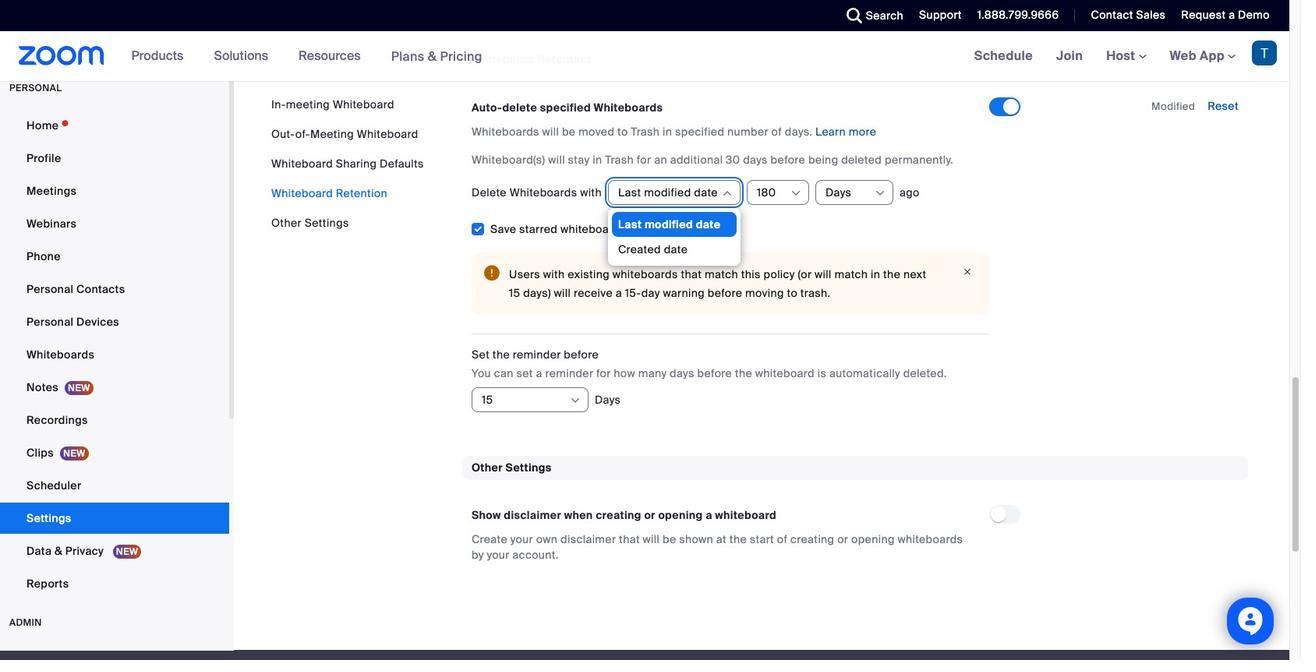 Task type: describe. For each thing, give the bounding box(es) containing it.
host button
[[1106, 48, 1146, 64]]

to inside users with existing whiteboards that match this policy (or will match in the next 15 days) will receive a 15-day warning before moving to trash.
[[787, 286, 798, 300]]

learn
[[815, 124, 846, 138]]

before down receive
[[564, 348, 599, 362]]

banner containing products
[[0, 31, 1289, 82]]

being
[[808, 152, 838, 166]]

set
[[472, 348, 490, 362]]

ago
[[900, 185, 920, 199]]

modified inside popup button
[[644, 185, 691, 199]]

home link
[[0, 110, 229, 141]]

whiteboard up the auto-
[[472, 52, 535, 66]]

moving
[[745, 286, 784, 300]]

pricing
[[440, 48, 482, 64]]

by
[[472, 548, 484, 562]]

auto-
[[472, 100, 502, 114]]

learn more link
[[815, 124, 876, 138]]

search button
[[835, 0, 907, 31]]

notes
[[27, 380, 58, 394]]

whiteboard(s)
[[472, 152, 545, 166]]

in-meeting whiteboard
[[271, 97, 394, 111]]

(or
[[798, 267, 812, 281]]

settings inside personal menu 'menu'
[[27, 511, 71, 525]]

is
[[818, 366, 826, 380]]

whiteboard(s) will stay in trash for an additional 30 days before being deleted permanently.
[[472, 152, 953, 166]]

1 vertical spatial specified
[[675, 124, 724, 138]]

1 horizontal spatial days
[[743, 152, 768, 166]]

schedule link
[[963, 31, 1045, 81]]

last modified date button
[[618, 181, 720, 204]]

auto-delete specified whiteboards
[[472, 100, 663, 114]]

moved
[[579, 124, 615, 138]]

days button
[[826, 181, 873, 204]]

set
[[516, 366, 533, 380]]

last inside popup button
[[618, 185, 641, 199]]

when
[[564, 508, 593, 522]]

users with existing whiteboards that match this policy (or will match in the next 15 days) will receive a 15-day warning before moving to trash. alert
[[472, 252, 989, 315]]

demo
[[1238, 8, 1270, 22]]

other settings element
[[462, 456, 1248, 582]]

an
[[654, 152, 667, 166]]

start
[[750, 533, 774, 547]]

search
[[866, 9, 904, 23]]

you
[[472, 366, 491, 380]]

close image
[[958, 265, 977, 279]]

data
[[27, 544, 52, 558]]

admin
[[9, 616, 42, 629]]

show options image
[[874, 187, 886, 199]]

0 horizontal spatial specified
[[540, 100, 591, 114]]

whiteboard retention inside menu bar
[[271, 186, 388, 200]]

a inside users with existing whiteboards that match this policy (or will match in the next 15 days) will receive a 15-day warning before moving to trash.
[[616, 286, 622, 300]]

whiteboard up 'out-of-meeting whiteboard' link
[[333, 97, 394, 111]]

products
[[131, 48, 184, 64]]

existing
[[568, 267, 610, 281]]

meetings navigation
[[963, 31, 1289, 82]]

sales
[[1136, 8, 1166, 22]]

product information navigation
[[120, 31, 494, 82]]

next
[[903, 267, 927, 281]]

data & privacy
[[27, 544, 107, 558]]

show options image for 15
[[569, 394, 582, 407]]

web app button
[[1170, 48, 1236, 64]]

a inside other settings element
[[706, 508, 712, 522]]

scheduler
[[27, 478, 81, 492]]

set the reminder before you can set a reminder for how many days before the whiteboard is automatically deleted.
[[472, 348, 947, 380]]

contact sales
[[1091, 8, 1166, 22]]

opening inside create your own disclaimer that will be shown at the start of creating or opening whiteboards by your account.
[[851, 533, 895, 547]]

sharing
[[336, 157, 377, 171]]

solutions
[[214, 48, 268, 64]]

whiteboard inside other settings element
[[715, 508, 777, 522]]

web
[[1170, 48, 1197, 64]]

0 horizontal spatial or
[[644, 508, 656, 522]]

home
[[27, 118, 59, 132]]

products button
[[131, 31, 191, 81]]

in-meeting whiteboard link
[[271, 97, 394, 111]]

host
[[1106, 48, 1139, 64]]

personal for personal contacts
[[27, 282, 74, 296]]

0 horizontal spatial to
[[617, 124, 628, 138]]

account.
[[512, 548, 559, 562]]

whiteboards will be moved to trash in specified number of days. learn more
[[472, 124, 876, 138]]

1 vertical spatial settings
[[506, 461, 552, 475]]

days inside dropdown button
[[826, 185, 852, 199]]

whiteboards up starred
[[510, 185, 577, 199]]

& for pricing
[[428, 48, 437, 64]]

modified
[[1151, 99, 1195, 113]]

2 match from the left
[[834, 267, 868, 281]]

show disclaimer when creating or opening a whiteboard
[[472, 508, 777, 522]]

1 match from the left
[[705, 267, 738, 281]]

in inside users with existing whiteboards that match this policy (or will match in the next 15 days) will receive a 15-day warning before moving to trash.
[[871, 267, 880, 281]]

be inside whiteboard retention element
[[562, 124, 576, 138]]

1 vertical spatial your
[[487, 548, 510, 562]]

create
[[472, 533, 508, 547]]

reports
[[27, 577, 69, 591]]

created date
[[618, 242, 688, 256]]

1 horizontal spatial for
[[637, 152, 651, 166]]

whiteboards up moved
[[594, 100, 663, 114]]

warning
[[663, 286, 705, 300]]

clips
[[27, 446, 54, 460]]

1 horizontal spatial in
[[663, 124, 672, 138]]

whiteboard sharing defaults
[[271, 157, 424, 171]]

days.
[[785, 124, 813, 138]]

will inside create your own disclaimer that will be shown at the start of creating or opening whiteboards by your account.
[[643, 533, 660, 547]]

delete type: modified_date list box
[[612, 212, 737, 262]]

whiteboard inside 'set the reminder before you can set a reminder for how many days before the whiteboard is automatically deleted.'
[[755, 366, 815, 380]]

menu bar containing in-meeting whiteboard
[[271, 97, 424, 231]]

1 vertical spatial reminder
[[545, 366, 593, 380]]

15 inside dropdown button
[[482, 393, 493, 407]]

15 button
[[482, 388, 568, 411]]

data & privacy link
[[0, 535, 229, 566]]

1 horizontal spatial your
[[510, 533, 533, 547]]

schedule
[[974, 48, 1033, 64]]

1 horizontal spatial whiteboard retention
[[472, 52, 591, 66]]

0 vertical spatial trash
[[631, 124, 660, 138]]

whiteboards inside whiteboards 'link'
[[27, 347, 94, 361]]

0 horizontal spatial in
[[593, 152, 602, 166]]

before right 'many'
[[697, 366, 732, 380]]

0 vertical spatial disclaimer
[[504, 508, 561, 522]]

hide options image
[[721, 187, 734, 199]]

whiteboard down of- on the left top
[[271, 157, 333, 171]]

days)
[[523, 286, 551, 300]]

0 horizontal spatial creating
[[596, 508, 641, 522]]

in-
[[271, 97, 286, 111]]

the inside users with existing whiteboards that match this policy (or will match in the next 15 days) will receive a 15-day warning before moving to trash.
[[883, 267, 901, 281]]

whiteboard retention element
[[462, 48, 1248, 431]]

meetings link
[[0, 175, 229, 206]]

zoom logo image
[[19, 46, 104, 65]]

will left stay
[[548, 152, 565, 166]]

day
[[641, 286, 660, 300]]

2 vertical spatial date
[[664, 242, 688, 256]]

more
[[849, 124, 876, 138]]

whiteboard sharing defaults link
[[271, 157, 424, 171]]

1 vertical spatial trash
[[605, 152, 634, 166]]

deleted
[[841, 152, 882, 166]]

0 horizontal spatial days
[[595, 393, 621, 407]]

before inside users with existing whiteboards that match this policy (or will match in the next 15 days) will receive a 15-day warning before moving to trash.
[[708, 286, 742, 300]]

whiteboards link
[[0, 339, 229, 370]]

of inside whiteboard retention element
[[771, 124, 782, 138]]

request
[[1181, 8, 1226, 22]]

starred
[[519, 222, 558, 236]]

0 vertical spatial reminder
[[513, 348, 561, 362]]



Task type: locate. For each thing, give the bounding box(es) containing it.
1 horizontal spatial creating
[[791, 533, 834, 547]]

0 vertical spatial be
[[562, 124, 576, 138]]

1 horizontal spatial or
[[837, 533, 848, 547]]

1 vertical spatial that
[[619, 533, 640, 547]]

0 vertical spatial whiteboards
[[560, 222, 626, 236]]

1 vertical spatial in
[[593, 152, 602, 166]]

retention down sharing
[[336, 186, 388, 200]]

personal down phone
[[27, 282, 74, 296]]

contact
[[1091, 8, 1133, 22]]

modified up created date at top
[[645, 218, 693, 232]]

0 vertical spatial days
[[826, 185, 852, 199]]

2 horizontal spatial settings
[[506, 461, 552, 475]]

creating right when
[[596, 508, 641, 522]]

of left the days.
[[771, 124, 782, 138]]

your down create
[[487, 548, 510, 562]]

& for privacy
[[54, 544, 62, 558]]

1 horizontal spatial to
[[787, 286, 798, 300]]

before down the days.
[[771, 152, 805, 166]]

web app
[[1170, 48, 1225, 64]]

0 vertical spatial 15
[[509, 286, 520, 300]]

for inside 'set the reminder before you can set a reminder for how many days before the whiteboard is automatically deleted.'
[[596, 366, 611, 380]]

& right data
[[54, 544, 62, 558]]

settings down the whiteboard retention link at the top left
[[305, 216, 349, 230]]

last
[[618, 185, 641, 199], [618, 218, 642, 232]]

that for will
[[619, 533, 640, 547]]

settings down 15 dropdown button
[[506, 461, 552, 475]]

0 vertical spatial specified
[[540, 100, 591, 114]]

1 last modified date from the top
[[618, 185, 718, 199]]

webinars
[[27, 216, 77, 230]]

1 vertical spatial days
[[595, 393, 621, 407]]

15
[[509, 286, 520, 300], [482, 393, 493, 407]]

last inside delete type: modified_date list box
[[618, 218, 642, 232]]

1 horizontal spatial retention
[[538, 52, 591, 66]]

0 vertical spatial whiteboard retention
[[472, 52, 591, 66]]

specified up moved
[[540, 100, 591, 114]]

0 vertical spatial date
[[694, 185, 718, 199]]

out-of-meeting whiteboard
[[271, 127, 418, 141]]

whiteboards down personal devices
[[27, 347, 94, 361]]

2 vertical spatial whiteboards
[[898, 533, 963, 547]]

0 vertical spatial with
[[580, 185, 602, 199]]

1 vertical spatial &
[[54, 544, 62, 558]]

0 vertical spatial to
[[617, 124, 628, 138]]

1 vertical spatial opening
[[851, 533, 895, 547]]

stay
[[568, 152, 590, 166]]

0 horizontal spatial opening
[[658, 508, 703, 522]]

out-
[[271, 127, 295, 141]]

0 horizontal spatial settings
[[27, 511, 71, 525]]

& right the plans
[[428, 48, 437, 64]]

0 vertical spatial your
[[510, 533, 533, 547]]

users
[[509, 267, 540, 281]]

1.888.799.9666
[[977, 8, 1059, 22]]

0 vertical spatial retention
[[538, 52, 591, 66]]

0 horizontal spatial for
[[596, 366, 611, 380]]

profile link
[[0, 142, 229, 174]]

1 vertical spatial last modified date
[[618, 218, 721, 232]]

other down the whiteboard retention link at the top left
[[271, 216, 302, 230]]

0 horizontal spatial your
[[487, 548, 510, 562]]

specified
[[540, 100, 591, 114], [675, 124, 724, 138]]

phone link
[[0, 241, 229, 272]]

1 horizontal spatial match
[[834, 267, 868, 281]]

1 vertical spatial whiteboard retention
[[271, 186, 388, 200]]

0 horizontal spatial 15
[[482, 393, 493, 407]]

that down show disclaimer when creating or opening a whiteboard
[[619, 533, 640, 547]]

trash
[[631, 124, 660, 138], [605, 152, 634, 166]]

0 horizontal spatial days
[[670, 366, 694, 380]]

phone
[[27, 249, 61, 263]]

0 vertical spatial modified
[[644, 185, 691, 199]]

whiteboard up "defaults"
[[357, 127, 418, 141]]

days down being
[[826, 185, 852, 199]]

be
[[562, 124, 576, 138], [663, 533, 676, 547]]

0 vertical spatial creating
[[596, 508, 641, 522]]

0 horizontal spatial other
[[271, 216, 302, 230]]

1 vertical spatial or
[[837, 533, 848, 547]]

1 horizontal spatial other settings
[[472, 461, 552, 475]]

for left "how"
[[596, 366, 611, 380]]

1 vertical spatial other
[[472, 461, 503, 475]]

whiteboards down "delete"
[[472, 124, 539, 138]]

created
[[618, 242, 661, 256]]

disclaimer up own
[[504, 508, 561, 522]]

1 vertical spatial to
[[787, 286, 798, 300]]

1 horizontal spatial 15
[[509, 286, 520, 300]]

that up the warning
[[681, 267, 702, 281]]

whiteboard retention
[[472, 52, 591, 66], [271, 186, 388, 200]]

1 horizontal spatial specified
[[675, 124, 724, 138]]

your up "account."
[[510, 533, 533, 547]]

15 inside users with existing whiteboards that match this policy (or will match in the next 15 days) will receive a 15-day warning before moving to trash.
[[509, 286, 520, 300]]

show
[[472, 508, 501, 522]]

with up days)
[[543, 267, 565, 281]]

15 down you
[[482, 393, 493, 407]]

0 vertical spatial last modified date
[[618, 185, 718, 199]]

1 modified from the top
[[644, 185, 691, 199]]

save starred whiteboards
[[490, 222, 626, 236]]

profile picture image
[[1252, 41, 1277, 65]]

other settings down the whiteboard retention link at the top left
[[271, 216, 349, 230]]

creating right start
[[791, 533, 834, 547]]

create your own disclaimer that will be shown at the start of creating or opening whiteboards by your account.
[[472, 533, 963, 562]]

profile
[[27, 151, 61, 165]]

many
[[638, 366, 667, 380]]

that
[[681, 267, 702, 281], [619, 533, 640, 547]]

that inside create your own disclaimer that will be shown at the start of creating or opening whiteboards by your account.
[[619, 533, 640, 547]]

retention up auto-delete specified whiteboards
[[538, 52, 591, 66]]

settings
[[305, 216, 349, 230], [506, 461, 552, 475], [27, 511, 71, 525]]

1 horizontal spatial with
[[580, 185, 602, 199]]

0 vertical spatial personal
[[27, 282, 74, 296]]

& inside personal menu 'menu'
[[54, 544, 62, 558]]

180
[[757, 185, 776, 199]]

0 vertical spatial other
[[271, 216, 302, 230]]

1 vertical spatial modified
[[645, 218, 693, 232]]

additional
[[670, 152, 723, 166]]

date left hide options image
[[694, 185, 718, 199]]

1 vertical spatial days
[[670, 366, 694, 380]]

support link
[[907, 0, 966, 31], [919, 8, 962, 22]]

will
[[542, 124, 559, 138], [548, 152, 565, 166], [815, 267, 832, 281], [554, 286, 571, 300], [643, 533, 660, 547]]

that inside users with existing whiteboards that match this policy (or will match in the next 15 days) will receive a 15-day warning before moving to trash.
[[681, 267, 702, 281]]

the
[[883, 267, 901, 281], [493, 348, 510, 362], [735, 366, 752, 380], [730, 533, 747, 547]]

warning image
[[484, 265, 500, 280]]

a left demo
[[1229, 8, 1235, 22]]

0 horizontal spatial other settings
[[271, 216, 349, 230]]

days down "how"
[[595, 393, 621, 407]]

that for match
[[681, 267, 702, 281]]

solutions button
[[214, 31, 275, 81]]

scheduler link
[[0, 470, 229, 501]]

delete
[[502, 100, 537, 114]]

0 vertical spatial whiteboard
[[755, 366, 815, 380]]

1 vertical spatial date
[[696, 218, 721, 232]]

1 vertical spatial be
[[663, 533, 676, 547]]

trash up an
[[631, 124, 660, 138]]

1 last from the top
[[618, 185, 641, 199]]

1 vertical spatial other settings
[[472, 461, 552, 475]]

trash.
[[800, 286, 831, 300]]

menu item
[[0, 644, 229, 660]]

app
[[1200, 48, 1225, 64]]

date inside popup button
[[694, 185, 718, 199]]

disclaimer down when
[[561, 533, 616, 547]]

& inside product information navigation
[[428, 48, 437, 64]]

your
[[510, 533, 533, 547], [487, 548, 510, 562]]

1 vertical spatial whiteboard
[[715, 508, 777, 522]]

before down this
[[708, 286, 742, 300]]

last modified date inside last modified date popup button
[[618, 185, 718, 199]]

with
[[580, 185, 602, 199], [543, 267, 565, 281]]

in left next
[[871, 267, 880, 281]]

will right days)
[[554, 286, 571, 300]]

support
[[919, 8, 962, 22]]

2 last from the top
[[618, 218, 642, 232]]

2 vertical spatial settings
[[27, 511, 71, 525]]

show options image
[[790, 187, 802, 199], [569, 394, 582, 407]]

days
[[826, 185, 852, 199], [595, 393, 621, 407]]

in
[[663, 124, 672, 138], [593, 152, 602, 166], [871, 267, 880, 281]]

personal menu menu
[[0, 110, 229, 601]]

recordings link
[[0, 404, 229, 435]]

last modified date down an
[[618, 185, 718, 199]]

whiteboard retention link
[[271, 186, 388, 200]]

1 vertical spatial whiteboards
[[613, 267, 678, 281]]

other inside other settings element
[[472, 461, 503, 475]]

plans
[[391, 48, 425, 64]]

disclaimer inside create your own disclaimer that will be shown at the start of creating or opening whiteboards by your account.
[[561, 533, 616, 547]]

retention
[[538, 52, 591, 66], [336, 186, 388, 200]]

be down auto-delete specified whiteboards
[[562, 124, 576, 138]]

a inside 'set the reminder before you can set a reminder for how many days before the whiteboard is automatically deleted.'
[[536, 366, 542, 380]]

1 horizontal spatial be
[[663, 533, 676, 547]]

will down show disclaimer when creating or opening a whiteboard
[[643, 533, 660, 547]]

whiteboard retention down whiteboard sharing defaults link
[[271, 186, 388, 200]]

specified up "additional"
[[675, 124, 724, 138]]

0 vertical spatial or
[[644, 508, 656, 522]]

date right created
[[664, 242, 688, 256]]

0 horizontal spatial show options image
[[569, 394, 582, 407]]

of inside create your own disclaimer that will be shown at the start of creating or opening whiteboards by your account.
[[777, 533, 788, 547]]

defaults
[[380, 157, 424, 171]]

15 down users
[[509, 286, 520, 300]]

match left this
[[705, 267, 738, 281]]

be left shown
[[663, 533, 676, 547]]

other up show
[[472, 461, 503, 475]]

own
[[536, 533, 558, 547]]

delete whiteboards with
[[472, 185, 602, 199]]

be inside create your own disclaimer that will be shown at the start of creating or opening whiteboards by your account.
[[663, 533, 676, 547]]

save
[[490, 222, 516, 236]]

before
[[771, 152, 805, 166], [708, 286, 742, 300], [564, 348, 599, 362], [697, 366, 732, 380]]

0 vertical spatial of
[[771, 124, 782, 138]]

0 vertical spatial for
[[637, 152, 651, 166]]

whiteboard left is
[[755, 366, 815, 380]]

reminder up set at the bottom
[[513, 348, 561, 362]]

0 horizontal spatial match
[[705, 267, 738, 281]]

personal devices
[[27, 315, 119, 329]]

last modified date up created date at top
[[618, 218, 721, 232]]

date down last modified date popup button
[[696, 218, 721, 232]]

1 horizontal spatial days
[[826, 185, 852, 199]]

1 horizontal spatial &
[[428, 48, 437, 64]]

contacts
[[76, 282, 125, 296]]

to down the policy
[[787, 286, 798, 300]]

meeting
[[310, 127, 354, 141]]

receive
[[574, 286, 613, 300]]

join
[[1056, 48, 1083, 64]]

resources
[[299, 48, 361, 64]]

with down stay
[[580, 185, 602, 199]]

this
[[741, 267, 761, 281]]

privacy
[[65, 544, 104, 558]]

a left 15-
[[616, 286, 622, 300]]

policy
[[764, 267, 795, 281]]

1 vertical spatial last
[[618, 218, 642, 232]]

to right moved
[[617, 124, 628, 138]]

match right (or
[[834, 267, 868, 281]]

trash down moved
[[605, 152, 634, 166]]

modified inside list box
[[645, 218, 693, 232]]

1 horizontal spatial that
[[681, 267, 702, 281]]

whiteboard up other settings link
[[271, 186, 333, 200]]

2 vertical spatial in
[[871, 267, 880, 281]]

0 horizontal spatial whiteboard retention
[[271, 186, 388, 200]]

last modified date inside delete type: modified_date list box
[[618, 218, 721, 232]]

days inside 'set the reminder before you can set a reminder for how many days before the whiteboard is automatically deleted.'
[[670, 366, 694, 380]]

30
[[726, 152, 740, 166]]

180 button
[[757, 181, 804, 204]]

personal contacts link
[[0, 273, 229, 304]]

0 vertical spatial other settings
[[271, 216, 349, 230]]

personal contacts
[[27, 282, 125, 296]]

personal for personal devices
[[27, 315, 74, 329]]

1 vertical spatial disclaimer
[[561, 533, 616, 547]]

date
[[694, 185, 718, 199], [696, 218, 721, 232], [664, 242, 688, 256]]

show options image for 180
[[790, 187, 802, 199]]

0 horizontal spatial retention
[[336, 186, 388, 200]]

2 personal from the top
[[27, 315, 74, 329]]

days right 'many'
[[670, 366, 694, 380]]

with inside users with existing whiteboards that match this policy (or will match in the next 15 days) will receive a 15-day warning before moving to trash.
[[543, 267, 565, 281]]

meetings
[[27, 184, 77, 198]]

menu bar
[[271, 97, 424, 231]]

how
[[614, 366, 635, 380]]

1 personal from the top
[[27, 282, 74, 296]]

settings down scheduler
[[27, 511, 71, 525]]

0 horizontal spatial that
[[619, 533, 640, 547]]

or
[[644, 508, 656, 522], [837, 533, 848, 547]]

1 vertical spatial creating
[[791, 533, 834, 547]]

0 vertical spatial that
[[681, 267, 702, 281]]

creating inside create your own disclaimer that will be shown at the start of creating or opening whiteboards by your account.
[[791, 533, 834, 547]]

1 vertical spatial for
[[596, 366, 611, 380]]

to
[[617, 124, 628, 138], [787, 286, 798, 300]]

of-
[[295, 127, 310, 141]]

other
[[271, 216, 302, 230], [472, 461, 503, 475]]

the inside create your own disclaimer that will be shown at the start of creating or opening whiteboards by your account.
[[730, 533, 747, 547]]

whiteboards inside create your own disclaimer that will be shown at the start of creating or opening whiteboards by your account.
[[898, 533, 963, 547]]

2 horizontal spatial in
[[871, 267, 880, 281]]

0 vertical spatial days
[[743, 152, 768, 166]]

days right 30
[[743, 152, 768, 166]]

reset button
[[1208, 99, 1239, 113]]

0 horizontal spatial with
[[543, 267, 565, 281]]

a up shown
[[706, 508, 712, 522]]

1 vertical spatial personal
[[27, 315, 74, 329]]

can
[[494, 366, 513, 380]]

will down auto-delete specified whiteboards
[[542, 124, 559, 138]]

reset
[[1208, 99, 1239, 113]]

&
[[428, 48, 437, 64], [54, 544, 62, 558]]

show options image right 180
[[790, 187, 802, 199]]

will right (or
[[815, 267, 832, 281]]

2 modified from the top
[[645, 218, 693, 232]]

0 vertical spatial opening
[[658, 508, 703, 522]]

opening
[[658, 508, 703, 522], [851, 533, 895, 547]]

of right start
[[777, 533, 788, 547]]

in right stay
[[593, 152, 602, 166]]

whiteboard up start
[[715, 508, 777, 522]]

1 vertical spatial 15
[[482, 393, 493, 407]]

0 vertical spatial show options image
[[790, 187, 802, 199]]

1 horizontal spatial settings
[[305, 216, 349, 230]]

0 vertical spatial settings
[[305, 216, 349, 230]]

a right set at the bottom
[[536, 366, 542, 380]]

whiteboard retention up "delete"
[[472, 52, 591, 66]]

0 horizontal spatial &
[[54, 544, 62, 558]]

or inside create your own disclaimer that will be shown at the start of creating or opening whiteboards by your account.
[[837, 533, 848, 547]]

2 last modified date from the top
[[618, 218, 721, 232]]

for left an
[[637, 152, 651, 166]]

whiteboards inside users with existing whiteboards that match this policy (or will match in the next 15 days) will receive a 15-day warning before moving to trash.
[[613, 267, 678, 281]]

0 vertical spatial last
[[618, 185, 641, 199]]

in up an
[[663, 124, 672, 138]]

show options image right 15 dropdown button
[[569, 394, 582, 407]]

1 vertical spatial retention
[[336, 186, 388, 200]]

reminder right set at the bottom
[[545, 366, 593, 380]]

banner
[[0, 31, 1289, 82]]

15-
[[625, 286, 641, 300]]

other settings up show
[[472, 461, 552, 475]]

1 vertical spatial with
[[543, 267, 565, 281]]

modified down an
[[644, 185, 691, 199]]

disclaimer
[[504, 508, 561, 522], [561, 533, 616, 547]]

1 horizontal spatial other
[[472, 461, 503, 475]]

creating
[[596, 508, 641, 522], [791, 533, 834, 547]]

personal down personal contacts
[[27, 315, 74, 329]]



Task type: vqa. For each thing, say whether or not it's contained in the screenshot.
topmost with
yes



